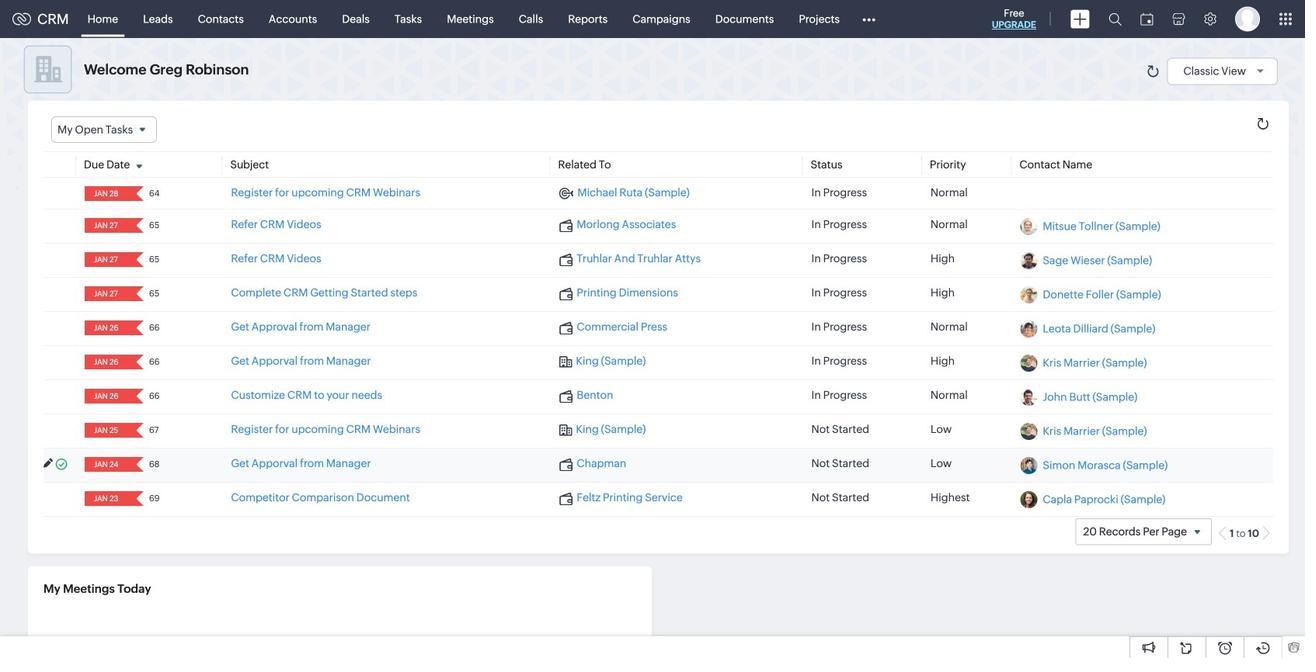 Task type: locate. For each thing, give the bounding box(es) containing it.
None field
[[51, 117, 157, 143], [89, 187, 126, 201], [89, 218, 126, 233], [89, 253, 126, 267], [89, 287, 126, 302], [89, 321, 126, 336], [89, 355, 126, 370], [89, 389, 126, 404], [89, 424, 126, 438], [89, 458, 126, 473], [89, 492, 126, 507], [51, 117, 157, 143], [89, 187, 126, 201], [89, 218, 126, 233], [89, 253, 126, 267], [89, 287, 126, 302], [89, 321, 126, 336], [89, 355, 126, 370], [89, 389, 126, 404], [89, 424, 126, 438], [89, 458, 126, 473], [89, 492, 126, 507]]

profile element
[[1226, 0, 1270, 38]]

create menu element
[[1061, 0, 1099, 38]]

create menu image
[[1071, 10, 1090, 28]]

search image
[[1109, 12, 1122, 26]]

logo image
[[12, 13, 31, 25]]



Task type: describe. For each thing, give the bounding box(es) containing it.
profile image
[[1235, 7, 1260, 31]]

search element
[[1099, 0, 1131, 38]]

calendar image
[[1141, 13, 1154, 25]]

Other Modules field
[[852, 7, 886, 31]]



